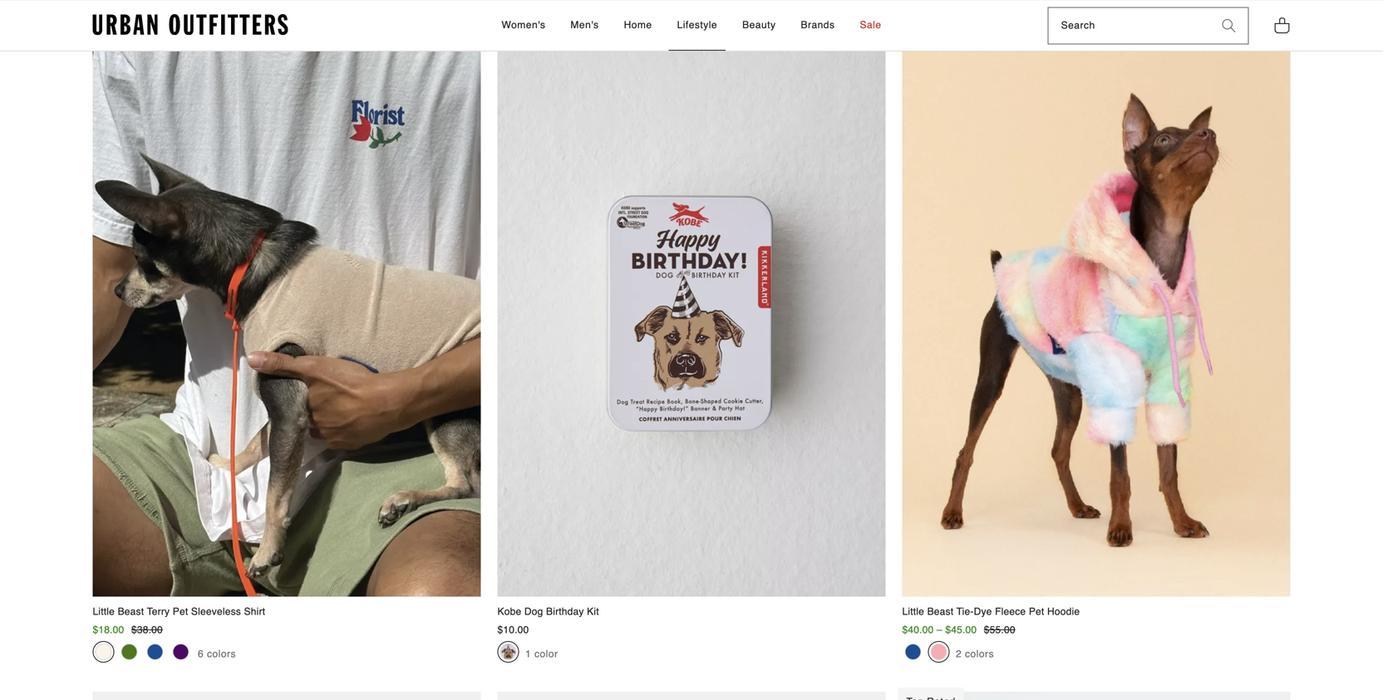 Task type: locate. For each thing, give the bounding box(es) containing it.
1 horizontal spatial pet
[[1029, 607, 1045, 618]]

little
[[93, 607, 115, 618], [902, 607, 925, 618]]

wild one calm stress & relaxation dog supplement chews image
[[498, 693, 886, 701]]

1 colors from the left
[[207, 649, 236, 660]]

colors right 2
[[965, 649, 994, 660]]

2
[[956, 649, 962, 660]]

little beast tie-dye fleece pet hoodie
[[902, 607, 1080, 618]]

kobe
[[498, 607, 522, 618]]

pet right terry
[[173, 607, 188, 618]]

kobe dog birthday kit image
[[498, 16, 886, 597]]

beast inside little beast terry pet sleeveless shirt link
[[118, 607, 144, 618]]

0 horizontal spatial beast
[[118, 607, 144, 618]]

1 horizontal spatial colors
[[965, 649, 994, 660]]

1 pet from the left
[[173, 607, 188, 618]]

$45.00
[[946, 625, 977, 636]]

wild one organic baked dog treats image
[[902, 693, 1291, 701]]

2 colors
[[956, 649, 994, 660]]

–
[[937, 625, 943, 636]]

$10.00
[[498, 625, 529, 636]]

beast up sale price: $40.00 – $45.00 element
[[927, 607, 954, 618]]

lifestyle link
[[669, 1, 726, 51]]

0 horizontal spatial pet
[[173, 607, 188, 618]]

6 colors
[[198, 649, 236, 660]]

$38.00
[[131, 625, 163, 636]]

little beast terry pet sleeveless shirt image
[[93, 16, 481, 597]]

kobe dog birthday kit
[[498, 607, 599, 618]]

little up sale price: $18.00 element on the left bottom
[[93, 607, 115, 618]]

original price: $38.00 element
[[131, 625, 163, 636]]

birthday
[[546, 607, 584, 618]]

None search field
[[1049, 8, 1210, 44]]

1 beast from the left
[[118, 607, 144, 618]]

pet right fleece
[[1029, 607, 1045, 618]]

hoodie
[[1048, 607, 1080, 618]]

fleece
[[995, 607, 1026, 618]]

beast
[[118, 607, 144, 618], [927, 607, 954, 618]]

colors for 6 colors
[[207, 649, 236, 660]]

$40.00 – $45.00 $55.00
[[902, 625, 1016, 636]]

0 horizontal spatial little
[[93, 607, 115, 618]]

$40.00
[[902, 625, 934, 636]]

little beast terry pet sleeveless shirt
[[93, 607, 265, 618]]

2 colors from the left
[[965, 649, 994, 660]]

1 horizontal spatial beast
[[927, 607, 954, 618]]

2 little from the left
[[902, 607, 925, 618]]

dye
[[974, 607, 992, 618]]

lifestyle
[[677, 19, 718, 31]]

search image
[[1223, 19, 1236, 32]]

color
[[535, 649, 558, 660]]

sale
[[860, 19, 882, 31]]

1
[[525, 649, 531, 660]]

$18.00
[[93, 625, 124, 636]]

2 pet from the left
[[1029, 607, 1045, 618]]

1 horizontal spatial little
[[902, 607, 925, 618]]

$55.00
[[984, 625, 1016, 636]]

beast inside little beast tie-dye fleece pet hoodie link
[[927, 607, 954, 618]]

my shopping bag image
[[1274, 16, 1291, 34]]

sale link
[[852, 1, 890, 51]]

brands
[[801, 19, 835, 31]]

pink and orange image
[[931, 645, 947, 661]]

main navigation element
[[352, 1, 1031, 51]]

women's
[[502, 19, 546, 31]]

little up $40.00
[[902, 607, 925, 618]]

terry
[[147, 607, 170, 618]]

multi image
[[500, 645, 517, 661]]

original price: $10.00 element
[[498, 625, 529, 636]]

sale price: $18.00 element
[[93, 625, 124, 636]]

colors right 6
[[207, 649, 236, 660]]

2 beast from the left
[[927, 607, 954, 618]]

beige image
[[95, 645, 112, 661]]

little for little beast tie-dye fleece pet hoodie
[[902, 607, 925, 618]]

beast up $18.00 $38.00
[[118, 607, 144, 618]]

pet
[[173, 607, 188, 618], [1029, 607, 1045, 618]]

1 little from the left
[[93, 607, 115, 618]]

0 horizontal spatial colors
[[207, 649, 236, 660]]

colors
[[207, 649, 236, 660], [965, 649, 994, 660]]



Task type: describe. For each thing, give the bounding box(es) containing it.
little beast terry pet sleeveless shirt link
[[93, 16, 481, 620]]

brands link
[[793, 1, 843, 51]]

purple image
[[173, 645, 189, 661]]

kobe dog birthday kit link
[[498, 16, 886, 620]]

beast for –
[[927, 607, 954, 618]]

men's link
[[562, 1, 607, 51]]

pet inside little beast tie-dye fleece pet hoodie link
[[1029, 607, 1045, 618]]

kit
[[587, 607, 599, 618]]

urban outfitters image
[[93, 14, 288, 36]]

original price: $55.00 element
[[984, 625, 1016, 636]]

1 color
[[525, 649, 558, 660]]

blue and green image
[[905, 645, 922, 661]]

beauty
[[743, 19, 776, 31]]

$18.00 $38.00
[[93, 625, 163, 636]]

little for little beast terry pet sleeveless shirt
[[93, 607, 115, 618]]

tie-
[[957, 607, 974, 618]]

Search text field
[[1049, 8, 1210, 44]]

men's
[[571, 19, 599, 31]]

wild one cedar & citrus rinseless dog shampoo image
[[93, 693, 481, 701]]

little beast tie-dye fleece pet hoodie link
[[902, 16, 1291, 620]]

sleeveless
[[191, 607, 241, 618]]

pet inside little beast terry pet sleeveless shirt link
[[173, 607, 188, 618]]

blue image
[[147, 645, 163, 661]]

little beast tie-dye fleece pet hoodie image
[[902, 16, 1291, 597]]

colors for 2 colors
[[965, 649, 994, 660]]

dog
[[524, 607, 543, 618]]

beauty link
[[734, 1, 784, 51]]

shirt
[[244, 607, 265, 618]]

green image
[[121, 645, 138, 661]]

home link
[[616, 1, 661, 51]]

home
[[624, 19, 652, 31]]

6
[[198, 649, 204, 660]]

women's link
[[493, 1, 554, 51]]

beast for $38.00
[[118, 607, 144, 618]]

sale price: $40.00 – $45.00 element
[[902, 625, 977, 636]]



Task type: vqa. For each thing, say whether or not it's contained in the screenshot.
130
no



